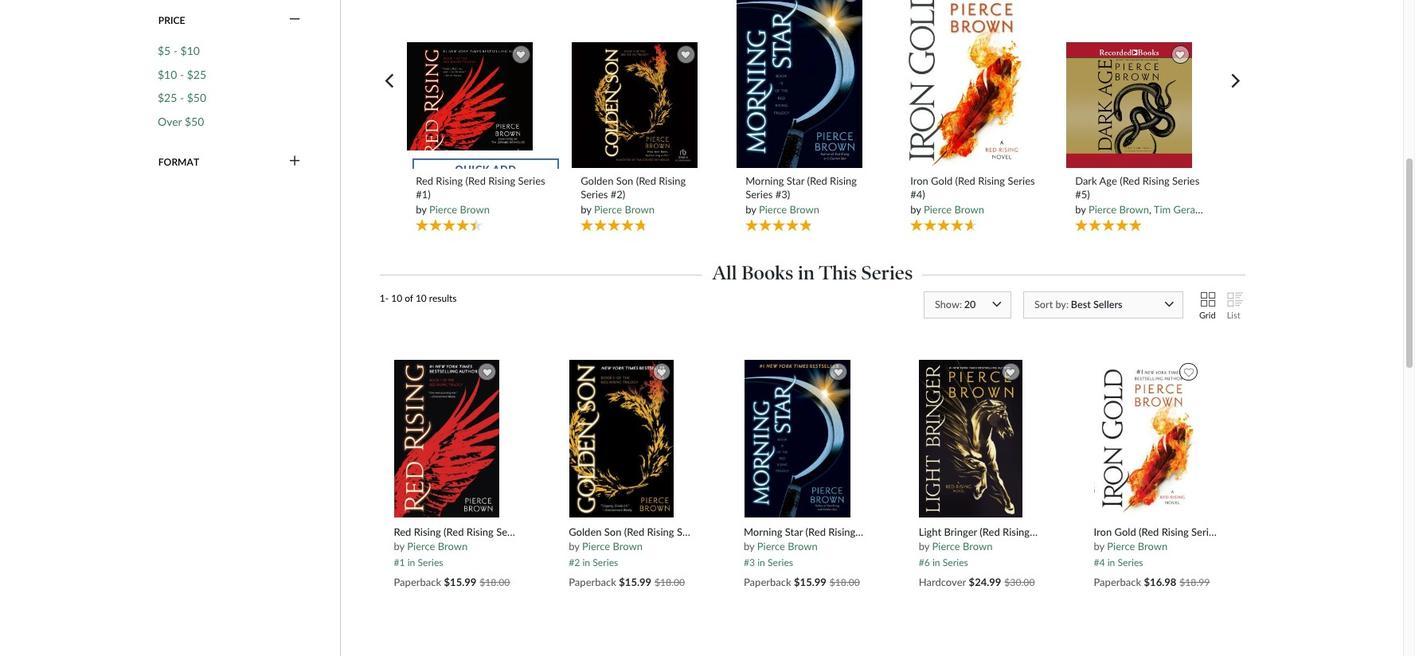 Task type: vqa. For each thing, say whether or not it's contained in the screenshot.


Task type: describe. For each thing, give the bounding box(es) containing it.
iron gold (red rising series #4) by pierce brown
[[911, 175, 1035, 216]]

dark age (red rising series #5) image
[[1066, 41, 1194, 169]]

$25 inside 'link'
[[158, 91, 177, 105]]

gold for pierce
[[931, 175, 953, 187]]

golden son (red rising series #2) by pierce brown
[[581, 175, 686, 216]]

bringer
[[945, 526, 978, 538]]

(red for morning star (red rising… by pierce brown #3 in series paperback $15.99 $18.00
[[806, 526, 826, 538]]

add
[[493, 160, 517, 173]]

golden for golden son (red rising series #2) by pierce brown
[[581, 175, 614, 187]]

(red for morning star (red rising series #3) by pierce brown
[[807, 175, 828, 187]]

$15.99 for son
[[619, 576, 652, 589]]

$10 - $25
[[158, 67, 206, 81]]

pierce brown link for iron gold (red rising series…
[[1108, 541, 1168, 553]]

series inside iron gold (red rising series #4) by pierce brown
[[1008, 175, 1035, 187]]

light bringer (red rising… link
[[919, 526, 1043, 539]]

brown inside iron gold (red rising series… by pierce brown #4 in series paperback $16.98 $18.99
[[1138, 541, 1168, 553]]

morning star (red rising series #3) by pierce brown
[[746, 175, 857, 216]]

brown for red rising (red rising series #1) by pierce brown
[[460, 203, 490, 216]]

#3
[[744, 557, 755, 569]]

tim
[[1154, 203, 1171, 216]]

pierce for dark age (red rising series #5) by pierce brown , tim gerard reynolds (narrated by)
[[1089, 203, 1117, 216]]

golden son (red rising series … link
[[569, 526, 715, 539]]

pierce brown link for dark age (red rising series #5)
[[1089, 203, 1150, 216]]

pierce brown link for morning star (red rising…
[[758, 541, 818, 553]]

$15.99 for rising
[[444, 576, 477, 589]]

(red for red rising (red rising series … by pierce brown #1 in series paperback $15.99 $18.00
[[444, 526, 464, 538]]

brown for dark age (red rising series #5) by pierce brown , tim gerard reynolds (narrated by)
[[1120, 203, 1150, 216]]

pierce for iron gold (red rising series #4) by pierce brown
[[924, 203, 952, 216]]

grid link
[[1200, 291, 1216, 320]]

over $50
[[158, 115, 204, 128]]

list link
[[1227, 292, 1241, 320]]

1 10 from the left
[[391, 292, 402, 304]]

by for iron gold (red rising series #4) by pierce brown
[[911, 203, 922, 216]]

quick add
[[455, 160, 517, 173]]

series inside morning star (red rising series #3) by pierce brown
[[746, 188, 773, 200]]

minus image
[[289, 13, 300, 27]]

brown for red rising (red rising series … by pierce brown #1 in series paperback $15.99 $18.00
[[438, 541, 468, 553]]

list view active image
[[1227, 292, 1241, 311]]

quick add button
[[413, 154, 559, 178]]

1 horizontal spatial $10
[[181, 44, 200, 57]]

brown for golden son (red rising series #2) by pierce brown
[[625, 203, 655, 216]]

pierce for golden son (red rising series … by pierce brown #2 in series paperback $15.99 $18.00
[[582, 541, 610, 553]]

brown for iron gold (red rising series #4) by pierce brown
[[955, 203, 985, 216]]

1- 10 of 10 results
[[380, 292, 457, 304]]

rising… for light bringer (red rising…
[[1003, 526, 1038, 538]]

series…
[[1192, 526, 1227, 538]]

of
[[405, 292, 413, 304]]

title: morning star (red rising series #3), author: pierce brown image
[[744, 359, 852, 519]]

price
[[158, 14, 185, 26]]

(red for iron gold (red rising series #4) by pierce brown
[[956, 175, 976, 187]]

over $50 link
[[158, 115, 204, 129]]

son for golden son (red rising series … by pierce brown #2 in series paperback $15.99 $18.00
[[605, 526, 622, 538]]

by for golden son (red rising series … by pierce brown #2 in series paperback $15.99 $18.00
[[569, 541, 580, 553]]

golden son (red rising series #2) link
[[581, 175, 711, 201]]

pierce for morning star (red rising series #3) by pierce brown
[[759, 203, 787, 216]]

all
[[713, 261, 737, 284]]

- for $5
[[174, 44, 178, 57]]

rising for golden son (red rising series … by pierce brown #2 in series paperback $15.99 $18.00
[[647, 526, 675, 538]]

morning star (red rising series #3) image
[[736, 0, 864, 169]]

pierce brown link for red rising (red rising series #1)
[[429, 203, 490, 216]]

rising for dark age (red rising series #5) by pierce brown , tim gerard reynolds (narrated by)
[[1143, 175, 1170, 187]]

series inside light bringer (red rising… by pierce brown #6 in series hardcover $24.99 $30.00
[[943, 557, 969, 569]]

old price was $30.00 element
[[1005, 577, 1035, 589]]

#4 in series link
[[1094, 554, 1144, 569]]

rising for golden son (red rising series #2) by pierce brown
[[659, 175, 686, 187]]

pierce brown link for golden son (red rising series …
[[582, 541, 643, 553]]

red rising (red rising series #1) by pierce brown
[[416, 175, 546, 216]]

old price was $18.00 element for golden son (red rising series …
[[655, 577, 685, 589]]

red rising (red rising series … link
[[394, 526, 534, 539]]

20 link
[[924, 291, 1012, 323]]

grid
[[1200, 310, 1216, 320]]

rising for red rising (red rising series #1) by pierce brown
[[489, 175, 516, 187]]

light
[[919, 526, 942, 538]]

$30.00
[[1005, 577, 1035, 589]]

pierce for red rising (red rising series … by pierce brown #1 in series paperback $15.99 $18.00
[[407, 541, 435, 553]]

best sellers link
[[1024, 291, 1184, 323]]

golden for golden son (red rising series … by pierce brown #2 in series paperback $15.99 $18.00
[[569, 526, 602, 538]]

paperback inside red rising (red rising series … by pierce brown #1 in series paperback $15.99 $18.00
[[394, 576, 442, 589]]

star for pierce
[[785, 526, 803, 538]]

#2
[[569, 557, 580, 569]]

$18.00 for red rising (red rising series …
[[480, 577, 510, 589]]

$5 - $10 link
[[158, 44, 200, 58]]

quick
[[455, 160, 490, 173]]

all books in this series
[[713, 261, 913, 284]]

#2)
[[611, 188, 626, 200]]

in inside iron gold (red rising series… by pierce brown #4 in series paperback $16.98 $18.99
[[1108, 557, 1116, 569]]

pierce inside iron gold (red rising series… by pierce brown #4 in series paperback $16.98 $18.99
[[1108, 541, 1136, 553]]

$25 - $50
[[158, 91, 206, 105]]

golden son (red rising series #2) image
[[572, 41, 699, 169]]

in left this
[[798, 261, 815, 284]]

iron for by
[[1094, 526, 1112, 538]]

old price was $18.00 element for morning star (red rising…
[[830, 577, 860, 589]]

#2 in series link
[[569, 554, 619, 569]]

#1)
[[416, 188, 431, 200]]

$5 - $10
[[158, 44, 200, 57]]

in inside golden son (red rising series … by pierce brown #2 in series paperback $15.99 $18.00
[[583, 557, 591, 569]]

pierce brown link for morning star (red rising series #3)
[[759, 203, 820, 216]]

this
[[819, 261, 857, 284]]

morning for by
[[744, 526, 783, 538]]

$25 - $50 link
[[158, 91, 206, 105]]

#6
[[919, 557, 930, 569]]

- for $10
[[180, 67, 184, 81]]

gerard
[[1174, 203, 1205, 216]]

,
[[1150, 203, 1152, 216]]

iron gold (red rising series… by pierce brown #4 in series paperback $16.98 $18.99
[[1094, 526, 1227, 589]]

by for dark age (red rising series #5) by pierce brown , tim gerard reynolds (narrated by)
[[1076, 203, 1086, 216]]

old price was $18.00 element for red rising (red rising series …
[[480, 577, 510, 589]]

list
[[1228, 310, 1241, 320]]

series inside morning star (red rising… by pierce brown #3 in series paperback $15.99 $18.00
[[768, 557, 794, 569]]

sellers
[[1094, 298, 1123, 311]]

pierce for golden son (red rising series #2) by pierce brown
[[594, 203, 622, 216]]

$18.00 for golden son (red rising series …
[[655, 577, 685, 589]]

$5
[[158, 44, 171, 57]]

format
[[158, 156, 199, 168]]

by for golden son (red rising series #2) by pierce brown
[[581, 203, 592, 216]]

red rising (red rising series #1) link
[[416, 175, 546, 201]]

over
[[158, 115, 182, 128]]

rising for iron gold (red rising series #4) by pierce brown
[[979, 175, 1006, 187]]



Task type: locate. For each thing, give the bounding box(es) containing it.
(red inside iron gold (red rising series… by pierce brown #4 in series paperback $16.98 $18.99
[[1139, 526, 1160, 538]]

(red inside red rising (red rising series #1) by pierce brown
[[466, 175, 486, 187]]

$15.99 down golden son (red rising series … link
[[619, 576, 652, 589]]

morning star (red rising… by pierce brown #3 in series paperback $15.99 $18.00
[[744, 526, 864, 589]]

brown down "morning star (red rising series #3)" 'link'
[[790, 203, 820, 216]]

iron gold (red rising series #4) image
[[901, 0, 1027, 169]]

(red inside golden son (red rising series … by pierce brown #2 in series paperback $15.99 $18.00
[[624, 526, 645, 538]]

pierce up #4 in series link in the right of the page
[[1108, 541, 1136, 553]]

red for red rising (red rising series #1) by pierce brown
[[416, 175, 433, 187]]

1 horizontal spatial iron
[[1094, 526, 1112, 538]]

by inside red rising (red rising series #1) by pierce brown
[[416, 203, 427, 216]]

10
[[391, 292, 402, 304], [416, 292, 427, 304]]

star
[[787, 175, 805, 187], [785, 526, 803, 538]]

0 vertical spatial morning
[[746, 175, 784, 187]]

1 rising… from the left
[[829, 526, 864, 538]]

pierce
[[429, 203, 457, 216], [594, 203, 622, 216], [759, 203, 787, 216], [924, 203, 952, 216], [1089, 203, 1117, 216], [407, 541, 435, 553], [582, 541, 610, 553], [758, 541, 786, 553], [933, 541, 961, 553], [1108, 541, 1136, 553]]

pierce up #6 in series link
[[933, 541, 961, 553]]

3 paperback from the left
[[744, 576, 792, 589]]

1 vertical spatial -
[[180, 67, 184, 81]]

rising for morning star (red rising series #3) by pierce brown
[[830, 175, 857, 187]]

0 horizontal spatial $18.00
[[480, 577, 510, 589]]

pierce brown link up #4 in series link in the right of the page
[[1108, 541, 1168, 553]]

dark age (red rising series #5) link
[[1076, 175, 1205, 201]]

series inside red rising (red rising series #1) by pierce brown
[[518, 175, 546, 187]]

… inside golden son (red rising series … by pierce brown #2 in series paperback $15.99 $18.00
[[707, 526, 715, 538]]

1 vertical spatial gold
[[1115, 526, 1137, 538]]

$15.99 inside morning star (red rising… by pierce brown #3 in series paperback $15.99 $18.00
[[794, 576, 827, 589]]

$50 right over
[[185, 115, 204, 128]]

red rising (red rising series … by pierce brown #1 in series paperback $15.99 $18.00
[[394, 526, 534, 589]]

rising
[[436, 175, 463, 187], [489, 175, 516, 187], [659, 175, 686, 187], [830, 175, 857, 187], [979, 175, 1006, 187], [1143, 175, 1170, 187], [414, 526, 441, 538], [467, 526, 494, 538], [647, 526, 675, 538], [1162, 526, 1189, 538]]

series inside iron gold (red rising series… by pierce brown #4 in series paperback $16.98 $18.99
[[1118, 557, 1144, 569]]

$18.00 down golden son (red rising series … link
[[655, 577, 685, 589]]

brown inside dark age (red rising series #5) by pierce brown , tim gerard reynolds (narrated by)
[[1120, 203, 1150, 216]]

… for red rising (red rising series …
[[527, 526, 534, 538]]

brown inside light bringer (red rising… by pierce brown #6 in series hardcover $24.99 $30.00
[[963, 541, 993, 553]]

format button
[[158, 155, 302, 169]]

by inside light bringer (red rising… by pierce brown #6 in series hardcover $24.99 $30.00
[[919, 541, 930, 553]]

brown down iron gold (red rising series #4) 'link'
[[955, 203, 985, 216]]

by down "golden son (red rising series #2)" link
[[581, 203, 592, 216]]

(red inside light bringer (red rising… by pierce brown #6 in series hardcover $24.99 $30.00
[[980, 526, 1001, 538]]

$15.99
[[444, 576, 477, 589], [619, 576, 652, 589], [794, 576, 827, 589]]

2 $18.00 from the left
[[655, 577, 685, 589]]

1 old price was $18.00 element from the left
[[480, 577, 510, 589]]

light bringer (red rising… by pierce brown #6 in series hardcover $24.99 $30.00
[[919, 526, 1038, 589]]

red
[[416, 175, 433, 187], [394, 526, 411, 538]]

0 horizontal spatial gold
[[931, 175, 953, 187]]

0 vertical spatial $25
[[187, 67, 206, 81]]

by inside iron gold (red rising series… by pierce brown #4 in series paperback $16.98 $18.99
[[1094, 541, 1105, 553]]

by)
[[1298, 203, 1311, 216]]

brown inside iron gold (red rising series #4) by pierce brown
[[955, 203, 985, 216]]

brown for morning star (red rising series #3) by pierce brown
[[790, 203, 820, 216]]

rising… for morning star (red rising…
[[829, 526, 864, 538]]

0 horizontal spatial 10
[[391, 292, 402, 304]]

#4)
[[911, 188, 926, 200]]

in right #3
[[758, 557, 766, 569]]

iron inside iron gold (red rising series #4) by pierce brown
[[911, 175, 929, 187]]

pierce brown link down #3)
[[759, 203, 820, 216]]

0 vertical spatial gold
[[931, 175, 953, 187]]

rising for iron gold (red rising series… by pierce brown #4 in series paperback $16.98 $18.99
[[1162, 526, 1189, 538]]

brown for golden son (red rising series … by pierce brown #2 in series paperback $15.99 $18.00
[[613, 541, 643, 553]]

in inside light bringer (red rising… by pierce brown #6 in series hardcover $24.99 $30.00
[[933, 557, 941, 569]]

(red inside golden son (red rising series #2) by pierce brown
[[636, 175, 657, 187]]

old price was $18.00 element down red rising (red rising series … link
[[480, 577, 510, 589]]

1-
[[380, 292, 389, 304]]

paperback
[[394, 576, 442, 589], [569, 576, 617, 589], [744, 576, 792, 589], [1094, 576, 1142, 589]]

tim gerard reynolds (narrated by) link
[[1154, 203, 1311, 216]]

0 vertical spatial -
[[174, 44, 178, 57]]

morning star (red rising… link
[[744, 526, 868, 539]]

morning up #3)
[[746, 175, 784, 187]]

son inside golden son (red rising series #2) by pierce brown
[[616, 175, 634, 187]]

in inside red rising (red rising series … by pierce brown #1 in series paperback $15.99 $18.00
[[408, 557, 415, 569]]

- right $5
[[174, 44, 178, 57]]

(red for iron gold (red rising series… by pierce brown #4 in series paperback $16.98 $18.99
[[1139, 526, 1160, 538]]

star for #3)
[[787, 175, 805, 187]]

pierce brown link for red rising (red rising series …
[[407, 541, 468, 553]]

2 … from the left
[[707, 526, 715, 538]]

pierce for red rising (red rising series #1) by pierce brown
[[429, 203, 457, 216]]

golden son (red rising series … by pierce brown #2 in series paperback $15.99 $18.00
[[569, 526, 715, 589]]

pierce inside light bringer (red rising… by pierce brown #6 in series hardcover $24.99 $30.00
[[933, 541, 961, 553]]

paperback down #1 in series "link"
[[394, 576, 442, 589]]

(red for golden son (red rising series … by pierce brown #2 in series paperback $15.99 $18.00
[[624, 526, 645, 538]]

gold
[[931, 175, 953, 187], [1115, 526, 1137, 538]]

rising for red rising (red rising series … by pierce brown #1 in series paperback $15.99 $18.00
[[467, 526, 494, 538]]

red up #1)
[[416, 175, 433, 187]]

$25
[[187, 67, 206, 81], [158, 91, 177, 105]]

…
[[527, 526, 534, 538], [707, 526, 715, 538]]

2 horizontal spatial $15.99
[[794, 576, 827, 589]]

$18.99
[[1180, 577, 1211, 589]]

$15.99 inside red rising (red rising series … by pierce brown #1 in series paperback $15.99 $18.00
[[444, 576, 477, 589]]

paperback down #2 in series link
[[569, 576, 617, 589]]

son up #2) on the left top of page
[[616, 175, 634, 187]]

0 vertical spatial $10
[[181, 44, 200, 57]]

son inside golden son (red rising series … by pierce brown #2 in series paperback $15.99 $18.00
[[605, 526, 622, 538]]

1 vertical spatial $25
[[158, 91, 177, 105]]

(red inside iron gold (red rising series #4) by pierce brown
[[956, 175, 976, 187]]

1 horizontal spatial old price was $18.00 element
[[655, 577, 685, 589]]

0 vertical spatial iron
[[911, 175, 929, 187]]

dark age (red rising series #5) by pierce brown , tim gerard reynolds (narrated by)
[[1076, 175, 1311, 216]]

… inside red rising (red rising series … by pierce brown #1 in series paperback $15.99 $18.00
[[527, 526, 534, 538]]

iron inside iron gold (red rising series… by pierce brown #4 in series paperback $16.98 $18.99
[[1094, 526, 1112, 538]]

2 $15.99 from the left
[[619, 576, 652, 589]]

iron up #4)
[[911, 175, 929, 187]]

brown down morning star (red rising… link at bottom
[[788, 541, 818, 553]]

0 vertical spatial red
[[416, 175, 433, 187]]

star inside morning star (red rising… by pierce brown #3 in series paperback $15.99 $18.00
[[785, 526, 803, 538]]

star up #3 in series link
[[785, 526, 803, 538]]

brown down iron gold (red rising series… link
[[1138, 541, 1168, 553]]

$10
[[181, 44, 200, 57], [158, 67, 177, 81]]

hardcover
[[919, 576, 967, 589]]

brown down golden son (red rising series … link
[[613, 541, 643, 553]]

0 horizontal spatial …
[[527, 526, 534, 538]]

$15.99 down red rising (red rising series … link
[[444, 576, 477, 589]]

pierce brown link down iron gold (red rising series #4) 'link'
[[924, 203, 985, 216]]

by inside red rising (red rising series … by pierce brown #1 in series paperback $15.99 $18.00
[[394, 541, 405, 553]]

1 $18.00 from the left
[[480, 577, 510, 589]]

0 vertical spatial $50
[[187, 91, 206, 105]]

paperback down #4 in series link in the right of the page
[[1094, 576, 1142, 589]]

2 horizontal spatial $18.00
[[830, 577, 860, 589]]

in
[[798, 261, 815, 284], [408, 557, 415, 569], [583, 557, 591, 569], [758, 557, 766, 569], [933, 557, 941, 569], [1108, 557, 1116, 569]]

rising… inside light bringer (red rising… by pierce brown #6 in series hardcover $24.99 $30.00
[[1003, 526, 1038, 538]]

rising inside golden son (red rising series … by pierce brown #2 in series paperback $15.99 $18.00
[[647, 526, 675, 538]]

- down $10 - $25 link
[[180, 91, 184, 105]]

in right #1
[[408, 557, 415, 569]]

best sellers
[[1071, 298, 1123, 311]]

1 vertical spatial son
[[605, 526, 622, 538]]

2 rising… from the left
[[1003, 526, 1038, 538]]

by inside dark age (red rising series #5) by pierce brown , tim gerard reynolds (narrated by)
[[1076, 203, 1086, 216]]

$50 down $10 - $25 link
[[187, 91, 206, 105]]

(red inside dark age (red rising series #5) by pierce brown , tim gerard reynolds (narrated by)
[[1120, 175, 1141, 187]]

$24.99
[[969, 576, 1002, 589]]

1 vertical spatial iron
[[1094, 526, 1112, 538]]

golden up #2) on the left top of page
[[581, 175, 614, 187]]

2 old price was $18.00 element from the left
[[655, 577, 685, 589]]

- up $25 - $50
[[180, 67, 184, 81]]

1 paperback from the left
[[394, 576, 442, 589]]

2 10 from the left
[[416, 292, 427, 304]]

1 vertical spatial $50
[[185, 115, 204, 128]]

rising inside iron gold (red rising series… by pierce brown #4 in series paperback $16.98 $18.99
[[1162, 526, 1189, 538]]

by up #4
[[1094, 541, 1105, 553]]

1 horizontal spatial $18.00
[[655, 577, 685, 589]]

dark
[[1076, 175, 1098, 187]]

red inside red rising (red rising series #1) by pierce brown
[[416, 175, 433, 187]]

title: red rising (red rising series #1), author: pierce brown image
[[394, 359, 500, 519]]

3 $18.00 from the left
[[830, 577, 860, 589]]

pierce brown link down age
[[1089, 203, 1150, 216]]

pierce inside golden son (red rising series … by pierce brown #2 in series paperback $15.99 $18.00
[[582, 541, 610, 553]]

brown inside red rising (red rising series … by pierce brown #1 in series paperback $15.99 $18.00
[[438, 541, 468, 553]]

4 paperback from the left
[[1094, 576, 1142, 589]]

$18.00 down red rising (red rising series … link
[[480, 577, 510, 589]]

grid view active image
[[1200, 291, 1214, 311]]

pierce inside red rising (red rising series … by pierce brown #1 in series paperback $15.99 $18.00
[[407, 541, 435, 553]]

0 horizontal spatial $25
[[158, 91, 177, 105]]

3 $15.99 from the left
[[794, 576, 827, 589]]

best
[[1071, 298, 1091, 311]]

old price was $18.00 element down morning star (red rising… link at bottom
[[830, 577, 860, 589]]

pierce down #4)
[[924, 203, 952, 216]]

pierce down #3)
[[759, 203, 787, 216]]

title: golden son (red rising series #2), author: pierce brown image
[[569, 359, 675, 519]]

#6 in series link
[[919, 554, 969, 569]]

$25 up over
[[158, 91, 177, 105]]

brown
[[460, 203, 490, 216], [625, 203, 655, 216], [790, 203, 820, 216], [955, 203, 985, 216], [1120, 203, 1150, 216], [438, 541, 468, 553], [613, 541, 643, 553], [788, 541, 818, 553], [963, 541, 993, 553], [1138, 541, 1168, 553]]

0 horizontal spatial $15.99
[[444, 576, 477, 589]]

pierce inside morning star (red rising series #3) by pierce brown
[[759, 203, 787, 216]]

by up #2
[[569, 541, 580, 553]]

0 vertical spatial son
[[616, 175, 634, 187]]

$18.00
[[480, 577, 510, 589], [655, 577, 685, 589], [830, 577, 860, 589]]

1 horizontal spatial red
[[416, 175, 433, 187]]

golden inside golden son (red rising series #2) by pierce brown
[[581, 175, 614, 187]]

gold for brown
[[1115, 526, 1137, 538]]

in right #6
[[933, 557, 941, 569]]

pierce down #5)
[[1089, 203, 1117, 216]]

by for red rising (red rising series #1) by pierce brown
[[416, 203, 427, 216]]

pierce up #2 in series link
[[582, 541, 610, 553]]

(red inside morning star (red rising series #3) by pierce brown
[[807, 175, 828, 187]]

by inside golden son (red rising series #2) by pierce brown
[[581, 203, 592, 216]]

pierce brown link for iron gold (red rising series #4)
[[924, 203, 985, 216]]

rising… inside morning star (red rising… by pierce brown #3 in series paperback $15.99 $18.00
[[829, 526, 864, 538]]

morning inside morning star (red rising… by pierce brown #3 in series paperback $15.99 $18.00
[[744, 526, 783, 538]]

brown down dark age (red rising series #5) link
[[1120, 203, 1150, 216]]

rising inside iron gold (red rising series #4) by pierce brown
[[979, 175, 1006, 187]]

brown down "golden son (red rising series #2)" link
[[625, 203, 655, 216]]

golden
[[581, 175, 614, 187], [569, 526, 602, 538]]

#3 in series link
[[744, 554, 794, 569]]

brown inside morning star (red rising… by pierce brown #3 in series paperback $15.99 $18.00
[[788, 541, 818, 553]]

0 horizontal spatial $10
[[158, 67, 177, 81]]

1 horizontal spatial $15.99
[[619, 576, 652, 589]]

in right #4
[[1108, 557, 1116, 569]]

10 left of
[[391, 292, 402, 304]]

1 vertical spatial golden
[[569, 526, 602, 538]]

rising inside dark age (red rising series #5) by pierce brown , tim gerard reynolds (narrated by)
[[1143, 175, 1170, 187]]

brown down red rising (red rising series … link
[[438, 541, 468, 553]]

pierce inside morning star (red rising… by pierce brown #3 in series paperback $15.99 $18.00
[[758, 541, 786, 553]]

brown inside golden son (red rising series #2) by pierce brown
[[625, 203, 655, 216]]

pierce inside dark age (red rising series #5) by pierce brown , tim gerard reynolds (narrated by)
[[1089, 203, 1117, 216]]

pierce inside iron gold (red rising series #4) by pierce brown
[[924, 203, 952, 216]]

$25 up $25 - $50
[[187, 67, 206, 81]]

title: iron gold (red rising series #4), author: pierce brown image
[[1094, 359, 1202, 519]]

title: light bringer (red rising series), author: pierce brown image
[[919, 359, 1024, 519]]

1 $15.99 from the left
[[444, 576, 477, 589]]

0 horizontal spatial rising…
[[829, 526, 864, 538]]

by inside iron gold (red rising series #4) by pierce brown
[[911, 203, 922, 216]]

pierce brown link up #1 in series "link"
[[407, 541, 468, 553]]

pierce down #1)
[[429, 203, 457, 216]]

iron
[[911, 175, 929, 187], [1094, 526, 1112, 538]]

$10 up $10 - $25
[[181, 44, 200, 57]]

pierce brown link up #2 in series link
[[582, 541, 643, 553]]

by down light
[[919, 541, 930, 553]]

series inside golden son (red rising series #2) by pierce brown
[[581, 188, 608, 200]]

brown inside morning star (red rising series #3) by pierce brown
[[790, 203, 820, 216]]

price button
[[158, 13, 302, 27]]

results
[[429, 292, 457, 304]]

(red for red rising (red rising series #1) by pierce brown
[[466, 175, 486, 187]]

(red for light bringer (red rising… by pierce brown #6 in series hardcover $24.99 $30.00
[[980, 526, 1001, 538]]

old price was $18.00 element
[[480, 577, 510, 589], [655, 577, 685, 589], [830, 577, 860, 589]]

paperback inside golden son (red rising series … by pierce brown #2 in series paperback $15.99 $18.00
[[569, 576, 617, 589]]

old price was $18.00 element down golden son (red rising series … link
[[655, 577, 685, 589]]

1 vertical spatial red
[[394, 526, 411, 538]]

gold inside iron gold (red rising series… by pierce brown #4 in series paperback $16.98 $18.99
[[1115, 526, 1137, 538]]

2 horizontal spatial old price was $18.00 element
[[830, 577, 860, 589]]

… for golden son (red rising series …
[[707, 526, 715, 538]]

paperback down #3 in series link
[[744, 576, 792, 589]]

#3)
[[776, 188, 791, 200]]

pierce brown link down bringer
[[933, 541, 993, 553]]

by up #1
[[394, 541, 405, 553]]

2 paperback from the left
[[569, 576, 617, 589]]

series
[[518, 175, 546, 187], [1008, 175, 1035, 187], [1173, 175, 1200, 187], [581, 188, 608, 200], [746, 188, 773, 200], [862, 261, 913, 284], [497, 526, 524, 538], [677, 526, 705, 538], [418, 557, 443, 569], [593, 557, 619, 569], [768, 557, 794, 569], [943, 557, 969, 569], [1118, 557, 1144, 569]]

$15.99 down morning star (red rising… link at bottom
[[794, 576, 827, 589]]

$50
[[187, 91, 206, 105], [185, 115, 204, 128]]

age
[[1100, 175, 1118, 187]]

0 vertical spatial star
[[787, 175, 805, 187]]

series inside dark age (red rising series #5) by pierce brown , tim gerard reynolds (narrated by)
[[1173, 175, 1200, 187]]

paperback inside morning star (red rising… by pierce brown #3 in series paperback $15.99 $18.00
[[744, 576, 792, 589]]

0 horizontal spatial old price was $18.00 element
[[480, 577, 510, 589]]

1 horizontal spatial …
[[707, 526, 715, 538]]

pierce brown link
[[429, 203, 490, 216], [594, 203, 655, 216], [759, 203, 820, 216], [924, 203, 985, 216], [1089, 203, 1150, 216], [407, 541, 468, 553], [582, 541, 643, 553], [758, 541, 818, 553], [933, 541, 993, 553], [1108, 541, 1168, 553]]

by for morning star (red rising series #3) by pierce brown
[[746, 203, 757, 216]]

pierce inside golden son (red rising series #2) by pierce brown
[[594, 203, 622, 216]]

by down #5)
[[1076, 203, 1086, 216]]

brown down light bringer (red rising… link
[[963, 541, 993, 553]]

morning star (red rising series #3) link
[[746, 175, 875, 201]]

1 vertical spatial morning
[[744, 526, 783, 538]]

pierce up #3 in series link
[[758, 541, 786, 553]]

10 right of
[[416, 292, 427, 304]]

in inside morning star (red rising… by pierce brown #3 in series paperback $15.99 $18.00
[[758, 557, 766, 569]]

$16.98
[[1145, 576, 1177, 589]]

rising inside golden son (red rising series #2) by pierce brown
[[659, 175, 686, 187]]

golden inside golden son (red rising series … by pierce brown #2 in series paperback $15.99 $18.00
[[569, 526, 602, 538]]

by down #1)
[[416, 203, 427, 216]]

$50 inside 'link'
[[187, 91, 206, 105]]

0 horizontal spatial red
[[394, 526, 411, 538]]

- inside 'link'
[[180, 91, 184, 105]]

by down #4)
[[911, 203, 922, 216]]

pierce brown link for light bringer (red rising…
[[933, 541, 993, 553]]

in right #2
[[583, 557, 591, 569]]

1 horizontal spatial $25
[[187, 67, 206, 81]]

- for $25
[[180, 91, 184, 105]]

(red inside red rising (red rising series … by pierce brown #1 in series paperback $15.99 $18.00
[[444, 526, 464, 538]]

pierce brown link down #2) on the left top of page
[[594, 203, 655, 216]]

1 horizontal spatial 10
[[416, 292, 427, 304]]

by
[[416, 203, 427, 216], [581, 203, 592, 216], [746, 203, 757, 216], [911, 203, 922, 216], [1076, 203, 1086, 216], [394, 541, 405, 553], [569, 541, 580, 553], [744, 541, 755, 553], [919, 541, 930, 553], [1094, 541, 1105, 553]]

20
[[965, 298, 976, 311]]

iron for #4)
[[911, 175, 929, 187]]

red up #1
[[394, 526, 411, 538]]

by for red rising (red rising series … by pierce brown #1 in series paperback $15.99 $18.00
[[394, 541, 405, 553]]

son
[[616, 175, 634, 187], [605, 526, 622, 538]]

brown inside red rising (red rising series #1) by pierce brown
[[460, 203, 490, 216]]

pierce brown link down red rising (red rising series #1) link
[[429, 203, 490, 216]]

pierce brown link down morning star (red rising… link at bottom
[[758, 541, 818, 553]]

plus image
[[289, 155, 300, 169]]

golden up #2 in series link
[[569, 526, 602, 538]]

1 vertical spatial star
[[785, 526, 803, 538]]

#5)
[[1076, 188, 1091, 200]]

(red
[[466, 175, 486, 187], [636, 175, 657, 187], [807, 175, 828, 187], [956, 175, 976, 187], [1120, 175, 1141, 187], [444, 526, 464, 538], [624, 526, 645, 538], [806, 526, 826, 538], [980, 526, 1001, 538], [1139, 526, 1160, 538]]

$18.00 inside golden son (red rising series … by pierce brown #2 in series paperback $15.99 $18.00
[[655, 577, 685, 589]]

by inside morning star (red rising… by pierce brown #3 in series paperback $15.99 $18.00
[[744, 541, 755, 553]]

pierce up #1 in series "link"
[[407, 541, 435, 553]]

2 vertical spatial -
[[180, 91, 184, 105]]

0 horizontal spatial iron
[[911, 175, 929, 187]]

reynolds
[[1208, 203, 1249, 216]]

brown down red rising (red rising series #1) link
[[460, 203, 490, 216]]

paperback inside iron gold (red rising series… by pierce brown #4 in series paperback $16.98 $18.99
[[1094, 576, 1142, 589]]

1 horizontal spatial gold
[[1115, 526, 1137, 538]]

$18.00 down morning star (red rising… link at bottom
[[830, 577, 860, 589]]

iron gold (red rising series #4) link
[[911, 175, 1040, 201]]

$15.99 inside golden son (red rising series … by pierce brown #2 in series paperback $15.99 $18.00
[[619, 576, 652, 589]]

1 horizontal spatial rising…
[[1003, 526, 1038, 538]]

morning inside morning star (red rising series #3) by pierce brown
[[746, 175, 784, 187]]

3 old price was $18.00 element from the left
[[830, 577, 860, 589]]

son up #2 in series link
[[605, 526, 622, 538]]

$18.00 inside morning star (red rising… by pierce brown #3 in series paperback $15.99 $18.00
[[830, 577, 860, 589]]

brown inside golden son (red rising series … by pierce brown #2 in series paperback $15.99 $18.00
[[613, 541, 643, 553]]

1 vertical spatial $10
[[158, 67, 177, 81]]

books
[[742, 261, 794, 284]]

by down "morning star (red rising series #3)" 'link'
[[746, 203, 757, 216]]

pierce down #2) on the left top of page
[[594, 203, 622, 216]]

(narrated
[[1252, 203, 1295, 216]]

$10 down $5
[[158, 67, 177, 81]]

by inside golden son (red rising series … by pierce brown #2 in series paperback $15.99 $18.00
[[569, 541, 580, 553]]

morning up #3 in series link
[[744, 526, 783, 538]]

by up #3
[[744, 541, 755, 553]]

morning
[[746, 175, 784, 187], [744, 526, 783, 538]]

(red inside morning star (red rising… by pierce brown #3 in series paperback $15.99 $18.00
[[806, 526, 826, 538]]

(red for golden son (red rising series #2) by pierce brown
[[636, 175, 657, 187]]

red inside red rising (red rising series … by pierce brown #1 in series paperback $15.99 $18.00
[[394, 526, 411, 538]]

pierce inside red rising (red rising series #1) by pierce brown
[[429, 203, 457, 216]]

by inside morning star (red rising series #3) by pierce brown
[[746, 203, 757, 216]]

star inside morning star (red rising series #3) by pierce brown
[[787, 175, 805, 187]]

0 vertical spatial golden
[[581, 175, 614, 187]]

iron gold (red rising series… link
[[1094, 526, 1227, 539]]

star up #3)
[[787, 175, 805, 187]]

red for red rising (red rising series … by pierce brown #1 in series paperback $15.99 $18.00
[[394, 526, 411, 538]]

rising inside morning star (red rising series #3) by pierce brown
[[830, 175, 857, 187]]

(red for dark age (red rising series #5) by pierce brown , tim gerard reynolds (narrated by)
[[1120, 175, 1141, 187]]

gold inside iron gold (red rising series #4) by pierce brown
[[931, 175, 953, 187]]

1 … from the left
[[527, 526, 534, 538]]

$10 - $25 link
[[158, 67, 206, 81]]

old price was $18.99 element
[[1180, 577, 1211, 589]]

#4
[[1094, 557, 1106, 569]]

$18.00 inside red rising (red rising series … by pierce brown #1 in series paperback $15.99 $18.00
[[480, 577, 510, 589]]

#1 in series link
[[394, 554, 443, 569]]

pierce brown link for golden son (red rising series #2)
[[594, 203, 655, 216]]

#1
[[394, 557, 405, 569]]

morning for series
[[746, 175, 784, 187]]

iron up #4
[[1094, 526, 1112, 538]]

red rising (red rising series #1) image
[[407, 41, 534, 169]]

son for golden son (red rising series #2) by pierce brown
[[616, 175, 634, 187]]



